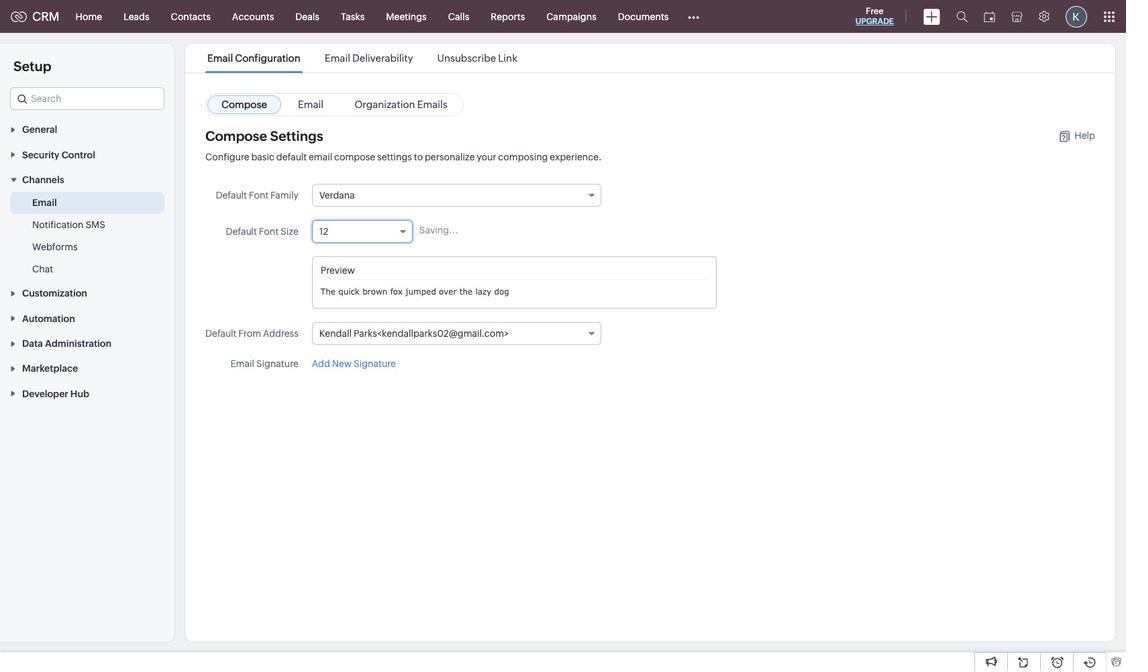 Task type: vqa. For each thing, say whether or not it's contained in the screenshot.
lazy
yes



Task type: locate. For each thing, give the bounding box(es) containing it.
tasks
[[341, 11, 365, 22]]

email left configuration
[[207, 52, 233, 64]]

email deliverability
[[325, 52, 413, 64]]

dog
[[494, 287, 509, 297]]

email down tasks
[[325, 52, 350, 64]]

documents
[[618, 11, 669, 22]]

control
[[62, 150, 95, 160]]

link
[[498, 52, 518, 64]]

font
[[249, 190, 269, 201], [259, 226, 279, 237]]

customization
[[22, 288, 87, 299]]

1 vertical spatial compose
[[205, 128, 267, 144]]

meetings
[[386, 11, 427, 22]]

1 vertical spatial default
[[226, 226, 257, 237]]

email down channels
[[32, 197, 57, 208]]

email down from in the left of the page
[[231, 359, 254, 369]]

email
[[309, 152, 332, 162]]

verdana
[[319, 190, 355, 201]]

email for email signature
[[231, 359, 254, 369]]

hub
[[70, 389, 89, 399]]

logo image
[[11, 11, 27, 22]]

notification sms
[[32, 220, 105, 230]]

email link down channels
[[32, 196, 57, 209]]

email inside the channels region
[[32, 197, 57, 208]]

the
[[321, 287, 336, 297]]

default left from in the left of the page
[[205, 328, 237, 339]]

list containing email configuration
[[195, 44, 530, 73]]

add new signature
[[312, 359, 396, 369]]

developer hub button
[[0, 381, 175, 406]]

2 signature from the left
[[354, 359, 396, 369]]

compose
[[334, 152, 375, 162]]

unsubscribe
[[437, 52, 496, 64]]

leads
[[124, 11, 149, 22]]

the
[[460, 287, 473, 297]]

default down default font family
[[226, 226, 257, 237]]

default
[[276, 152, 307, 162]]

kendall
[[319, 328, 352, 339]]

fox
[[390, 287, 403, 297]]

list
[[195, 44, 530, 73]]

over
[[439, 287, 457, 297]]

security control button
[[0, 142, 175, 167]]

email for email configuration
[[207, 52, 233, 64]]

email configuration link
[[205, 52, 303, 64]]

calls
[[448, 11, 469, 22]]

upgrade
[[856, 17, 894, 26]]

family
[[271, 190, 299, 201]]

1 horizontal spatial signature
[[354, 359, 396, 369]]

default down configure
[[216, 190, 247, 201]]

home link
[[65, 0, 113, 33]]

data administration
[[22, 338, 111, 349]]

crm
[[32, 9, 59, 23]]

help
[[1075, 130, 1096, 141]]

data
[[22, 338, 43, 349]]

compose up compose settings
[[222, 99, 267, 110]]

1 horizontal spatial email link
[[284, 95, 338, 114]]

general
[[22, 124, 57, 135]]

signature right new
[[354, 359, 396, 369]]

0 vertical spatial font
[[249, 190, 269, 201]]

0 horizontal spatial email link
[[32, 196, 57, 209]]

data administration button
[[0, 331, 175, 356]]

chat link
[[32, 263, 53, 276]]

notification sms link
[[32, 218, 105, 232]]

settings
[[270, 128, 323, 144]]

contacts
[[171, 11, 211, 22]]

font left "family"
[[249, 190, 269, 201]]

signature down address
[[256, 359, 299, 369]]

0 horizontal spatial signature
[[256, 359, 299, 369]]

email link
[[284, 95, 338, 114], [32, 196, 57, 209]]

emails
[[417, 99, 448, 110]]

profile element
[[1058, 0, 1096, 33]]

the quick brown fox jumped over the lazy dog
[[321, 287, 509, 297]]

default from address
[[205, 328, 299, 339]]

2 vertical spatial default
[[205, 328, 237, 339]]

administration
[[45, 338, 111, 349]]

developer hub
[[22, 389, 89, 399]]

meetings link
[[375, 0, 438, 33]]

deals link
[[285, 0, 330, 33]]

configure basic default email compose settings to personalize your composing experience.
[[205, 152, 602, 162]]

default for default from address
[[205, 328, 237, 339]]

0 vertical spatial compose
[[222, 99, 267, 110]]

to
[[414, 152, 423, 162]]

email link up settings
[[284, 95, 338, 114]]

None field
[[10, 87, 164, 110]]

compose up configure
[[205, 128, 267, 144]]

jumped
[[406, 287, 436, 297]]

1 vertical spatial email link
[[32, 196, 57, 209]]

0 vertical spatial email link
[[284, 95, 338, 114]]

setup
[[13, 58, 51, 74]]

email for email deliverability
[[325, 52, 350, 64]]

calendar image
[[984, 11, 996, 22]]

developer
[[22, 389, 68, 399]]

documents link
[[607, 0, 680, 33]]

parks<kendallparks02@gmail.com>
[[354, 328, 509, 339]]

font left 'size'
[[259, 226, 279, 237]]

email configuration
[[207, 52, 301, 64]]

deliverability
[[352, 52, 413, 64]]

accounts link
[[221, 0, 285, 33]]

saving
[[419, 225, 449, 236]]

marketplace button
[[0, 356, 175, 381]]

default
[[216, 190, 247, 201], [226, 226, 257, 237], [205, 328, 237, 339]]

create menu image
[[924, 8, 941, 25]]

automation button
[[0, 306, 175, 331]]

deals
[[296, 11, 320, 22]]

compose
[[222, 99, 267, 110], [205, 128, 267, 144]]

compose inside compose link
[[222, 99, 267, 110]]

0 vertical spatial default
[[216, 190, 247, 201]]

email up settings
[[298, 99, 324, 110]]

1 vertical spatial font
[[259, 226, 279, 237]]



Task type: describe. For each thing, give the bounding box(es) containing it.
organization emails
[[355, 99, 448, 110]]

basic
[[251, 152, 275, 162]]

search element
[[949, 0, 976, 33]]

reports link
[[480, 0, 536, 33]]

contacts link
[[160, 0, 221, 33]]

email deliverability link
[[323, 52, 415, 64]]

compose for compose settings
[[205, 128, 267, 144]]

experience.
[[550, 152, 602, 162]]

new
[[332, 359, 352, 369]]

Other Modules field
[[680, 6, 709, 27]]

Verdana field
[[312, 184, 601, 207]]

create menu element
[[916, 0, 949, 33]]

brown
[[363, 287, 388, 297]]

saving ...
[[419, 225, 458, 236]]

settings
[[377, 152, 412, 162]]

12 field
[[312, 220, 413, 243]]

channels region
[[0, 192, 175, 281]]

add
[[312, 359, 330, 369]]

security control
[[22, 150, 95, 160]]

campaigns
[[547, 11, 597, 22]]

configuration
[[235, 52, 301, 64]]

default for default font size
[[226, 226, 257, 237]]

home
[[76, 11, 102, 22]]

crm link
[[11, 9, 59, 23]]

size
[[281, 226, 299, 237]]

email signature
[[231, 359, 299, 369]]

kendall parks<kendallparks02@gmail.com>
[[319, 328, 509, 339]]

composing
[[498, 152, 548, 162]]

leads link
[[113, 0, 160, 33]]

channels button
[[0, 167, 175, 192]]

default for default font family
[[216, 190, 247, 201]]

free
[[866, 6, 884, 16]]

customization button
[[0, 281, 175, 306]]

notification
[[32, 220, 84, 230]]

Search text field
[[11, 88, 164, 109]]

automation
[[22, 313, 75, 324]]

your
[[477, 152, 496, 162]]

channels
[[22, 175, 64, 185]]

security
[[22, 150, 59, 160]]

webforms
[[32, 242, 78, 252]]

tasks link
[[330, 0, 375, 33]]

default font size
[[226, 226, 299, 237]]

compose link
[[207, 95, 281, 114]]

campaigns link
[[536, 0, 607, 33]]

accounts
[[232, 11, 274, 22]]

personalize
[[425, 152, 475, 162]]

webforms link
[[32, 240, 78, 254]]

search image
[[957, 11, 968, 22]]

font for family
[[249, 190, 269, 201]]

Kendall Parks<kendallparks02@gmail.com> field
[[312, 322, 601, 345]]

configure
[[205, 152, 249, 162]]

sms
[[86, 220, 105, 230]]

default font family
[[216, 190, 299, 201]]

organization
[[355, 99, 415, 110]]

address
[[263, 328, 299, 339]]

chat
[[32, 264, 53, 275]]

1 signature from the left
[[256, 359, 299, 369]]

unsubscribe link
[[437, 52, 518, 64]]

compose settings
[[205, 128, 323, 144]]

calls link
[[438, 0, 480, 33]]

12
[[319, 226, 329, 237]]

free upgrade
[[856, 6, 894, 26]]

profile image
[[1066, 6, 1088, 27]]

compose for compose
[[222, 99, 267, 110]]

font for size
[[259, 226, 279, 237]]

reports
[[491, 11, 525, 22]]

...
[[449, 225, 458, 236]]

preview
[[321, 265, 355, 276]]

general button
[[0, 117, 175, 142]]

organization emails link
[[340, 95, 462, 114]]

quick
[[338, 287, 360, 297]]



